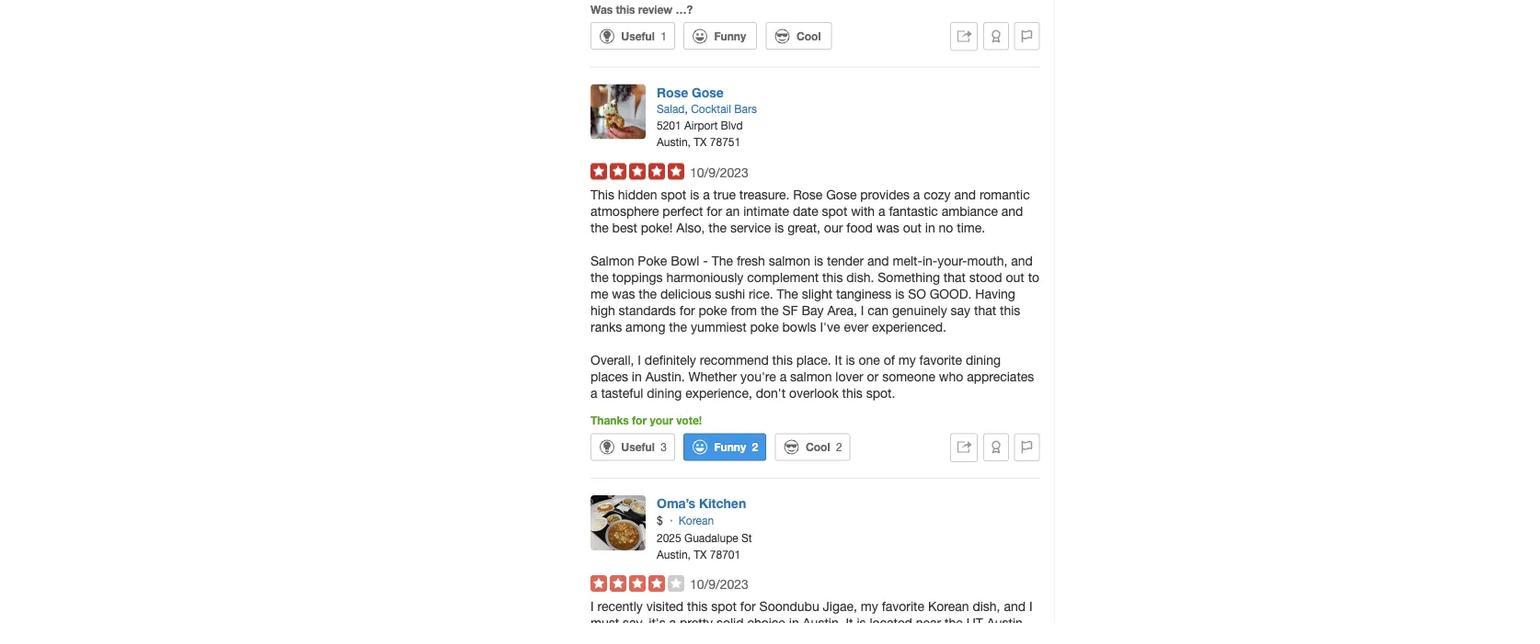 Task type: locate. For each thing, give the bounding box(es) containing it.
0 horizontal spatial rose
[[657, 85, 688, 100]]

0 vertical spatial austin,
[[657, 136, 691, 149]]

1 horizontal spatial gose
[[826, 187, 857, 202]]

1 vertical spatial favorite
[[882, 599, 925, 614]]

this
[[616, 3, 635, 16], [823, 270, 843, 285], [1000, 303, 1021, 318], [773, 352, 793, 368], [842, 385, 863, 401], [687, 599, 708, 614]]

1 horizontal spatial rose
[[793, 187, 823, 202]]

1 horizontal spatial it
[[846, 616, 853, 624]]

0 vertical spatial out
[[903, 220, 922, 235]]

rose inside this hidden spot is a true treasure. rose gose provides a cozy and romantic atmosphere perfect for an intimate date spot with a fantastic ambiance and the best poke! also, the service is great, our food was out in no time.
[[793, 187, 823, 202]]

2 horizontal spatial in
[[925, 220, 935, 235]]

2 down don't
[[752, 441, 758, 454]]

i've
[[820, 319, 841, 334]]

1 vertical spatial poke
[[750, 319, 779, 334]]

is up perfect
[[690, 187, 700, 202]]

0 horizontal spatial poke
[[699, 303, 727, 318]]

1 vertical spatial useful
[[621, 441, 655, 454]]

1 horizontal spatial that
[[974, 303, 997, 318]]

is up the lover
[[846, 352, 855, 368]]

10/9/2023 up true
[[690, 165, 749, 180]]

oma's kitchen
[[657, 496, 746, 511]]

2 tx from the top
[[694, 548, 707, 561]]

in left no
[[925, 220, 935, 235]]

this hidden spot is a true treasure. rose gose provides a cozy and romantic atmosphere perfect for an intimate date spot with a fantastic ambiance and the best poke! also, the service is great, our food was out in no time.
[[591, 187, 1030, 235]]

review
[[638, 3, 673, 16]]

1 vertical spatial austin.
[[803, 616, 842, 624]]

this up pretty
[[687, 599, 708, 614]]

austin, inside 2025 guadalupe st austin, tx 78701
[[657, 548, 691, 561]]

0 horizontal spatial dining
[[647, 385, 682, 401]]

2 useful from the top
[[621, 441, 655, 454]]

that down your- at the right of page
[[944, 270, 966, 285]]

and up to
[[1011, 253, 1033, 268]]

this down the lover
[[842, 385, 863, 401]]

salmon up complement
[[769, 253, 811, 268]]

for inside i recently visited this spot for soondubu jigae, my favorite korean dish, and i must say, it's a pretty solid choice in austin. it is located near the ut austi
[[741, 599, 756, 614]]

cool link
[[766, 22, 832, 50]]

1 tx from the top
[[694, 136, 707, 149]]

places
[[591, 369, 628, 384]]

2 down 'overlook'
[[836, 441, 842, 454]]

0 vertical spatial dining
[[966, 352, 1001, 368]]

$
[[657, 514, 664, 527]]

0 vertical spatial korean
[[679, 514, 714, 527]]

rose gose image
[[591, 84, 646, 139]]

a down visited
[[669, 616, 676, 624]]

1
[[661, 30, 667, 42]]

my
[[899, 352, 916, 368], [861, 599, 878, 614]]

is inside i recently visited this spot for soondubu jigae, my favorite korean dish, and i must say, it's a pretty solid choice in austin. it is located near the ut austi
[[857, 616, 866, 624]]

date
[[793, 203, 819, 219]]

dining up the "your"
[[647, 385, 682, 401]]

the up me
[[591, 270, 609, 285]]

0 horizontal spatial was
[[612, 286, 635, 301]]

2 vertical spatial in
[[789, 616, 799, 624]]

for inside salmon poke bowl - the fresh salmon is tender and melt-in-your-mouth, and the toppings harmoniously complement this dish. something that stood out to me was the delicious sushi rice. the slight tanginess is so good. having high standards for poke from the sf bay area, i can genuinely say that this ranks among the yummiest poke bowls i've ever experienced.
[[680, 303, 695, 318]]

0 vertical spatial that
[[944, 270, 966, 285]]

and
[[955, 187, 976, 202], [1002, 203, 1024, 219], [868, 253, 889, 268], [1011, 253, 1033, 268], [1004, 599, 1026, 614]]

1 austin, from the top
[[657, 136, 691, 149]]

1 vertical spatial rose
[[793, 187, 823, 202]]

1 vertical spatial out
[[1006, 270, 1025, 285]]

i
[[861, 303, 864, 318], [638, 352, 641, 368], [591, 599, 594, 614], [1029, 599, 1033, 614]]

cool right funny link at the top of the page
[[797, 30, 821, 42]]

funny for funny 2
[[714, 441, 746, 454]]

2 austin, from the top
[[657, 548, 691, 561]]

and up dish.
[[868, 253, 889, 268]]

spot up solid
[[711, 599, 737, 614]]

a
[[703, 187, 710, 202], [914, 187, 920, 202], [879, 203, 886, 219], [780, 369, 787, 384], [591, 385, 598, 401], [669, 616, 676, 624]]

useful 1
[[621, 30, 667, 42]]

cool for cool
[[797, 30, 821, 42]]

funny right 1
[[714, 30, 746, 42]]

is down 'jigae,'
[[857, 616, 866, 624]]

was
[[877, 220, 900, 235], [612, 286, 635, 301]]

1 horizontal spatial in
[[789, 616, 799, 624]]

was right food
[[877, 220, 900, 235]]

for left an
[[707, 203, 722, 219]]

rose up salad link
[[657, 85, 688, 100]]

1 vertical spatial salmon
[[790, 369, 832, 384]]

funny down 'experience,'
[[714, 441, 746, 454]]

funny
[[714, 30, 746, 42], [714, 441, 746, 454]]

korean down oma's kitchen
[[679, 514, 714, 527]]

gose
[[692, 85, 724, 100], [826, 187, 857, 202]]

spot
[[661, 187, 687, 202], [822, 203, 848, 219], [711, 599, 737, 614]]

i left can at right
[[861, 303, 864, 318]]

1 horizontal spatial austin.
[[803, 616, 842, 624]]

spot up our
[[822, 203, 848, 219]]

you're
[[741, 369, 776, 384]]

salmon down place. on the bottom of page
[[790, 369, 832, 384]]

and right 'dish,'
[[1004, 599, 1026, 614]]

0 vertical spatial was
[[877, 220, 900, 235]]

the right -
[[712, 253, 733, 268]]

ranks
[[591, 319, 622, 334]]

1 horizontal spatial my
[[899, 352, 916, 368]]

is left the so
[[895, 286, 905, 301]]

for up solid
[[741, 599, 756, 614]]

the left ut
[[945, 616, 963, 624]]

1 vertical spatial korean
[[928, 599, 969, 614]]

whether
[[689, 369, 737, 384]]

it down 'jigae,'
[[846, 616, 853, 624]]

and down romantic
[[1002, 203, 1024, 219]]

food
[[847, 220, 873, 235]]

1 vertical spatial it
[[846, 616, 853, 624]]

my up someone on the right bottom of page
[[899, 352, 916, 368]]

spot up perfect
[[661, 187, 687, 202]]

area,
[[828, 303, 857, 318]]

tx down airport in the top of the page
[[694, 136, 707, 149]]

0 vertical spatial funny
[[714, 30, 746, 42]]

0 vertical spatial poke
[[699, 303, 727, 318]]

0 vertical spatial cool
[[797, 30, 821, 42]]

and up the ambiance on the top right of page
[[955, 187, 976, 202]]

i up must
[[591, 599, 594, 614]]

0 vertical spatial austin.
[[646, 369, 685, 384]]

poke up the yummiest
[[699, 303, 727, 318]]

don't
[[756, 385, 786, 401]]

cool
[[797, 30, 821, 42], [806, 441, 830, 454]]

poke!
[[641, 220, 673, 235]]

1 vertical spatial 10/9/2023
[[690, 577, 749, 592]]

the left best
[[591, 220, 609, 235]]

1 vertical spatial gose
[[826, 187, 857, 202]]

useful left 1
[[621, 30, 655, 42]]

1 vertical spatial in
[[632, 369, 642, 384]]

0 horizontal spatial austin.
[[646, 369, 685, 384]]

fantastic
[[889, 203, 938, 219]]

gose up cocktail
[[692, 85, 724, 100]]

was down toppings
[[612, 286, 635, 301]]

0 horizontal spatial it
[[835, 352, 842, 368]]

and inside i recently visited this spot for soondubu jigae, my favorite korean dish, and i must say, it's a pretty solid choice in austin. it is located near the ut austi
[[1004, 599, 1026, 614]]

a left true
[[703, 187, 710, 202]]

in down "soondubu"
[[789, 616, 799, 624]]

favorite up 'located'
[[882, 599, 925, 614]]

jigae,
[[823, 599, 857, 614]]

or
[[867, 369, 879, 384]]

poke
[[699, 303, 727, 318], [750, 319, 779, 334]]

that down the having
[[974, 303, 997, 318]]

a inside i recently visited this spot for soondubu jigae, my favorite korean dish, and i must say, it's a pretty solid choice in austin. it is located near the ut austi
[[669, 616, 676, 624]]

0 vertical spatial it
[[835, 352, 842, 368]]

an
[[726, 203, 740, 219]]

1 vertical spatial my
[[861, 599, 878, 614]]

also,
[[677, 220, 705, 235]]

0 vertical spatial gose
[[692, 85, 724, 100]]

0 horizontal spatial in
[[632, 369, 642, 384]]

is left tender
[[814, 253, 824, 268]]

gose inside rose gose salad , cocktail bars 5201 airport blvd austin, tx 78751
[[692, 85, 724, 100]]

10/9/2023 for spot
[[690, 577, 749, 592]]

salad link
[[657, 103, 685, 115]]

no
[[939, 220, 954, 235]]

3
[[661, 441, 667, 454]]

gose up with
[[826, 187, 857, 202]]

0 vertical spatial the
[[712, 253, 733, 268]]

for down delicious
[[680, 303, 695, 318]]

2 vertical spatial spot
[[711, 599, 737, 614]]

cool down 'overlook'
[[806, 441, 830, 454]]

0 vertical spatial in
[[925, 220, 935, 235]]

0 horizontal spatial out
[[903, 220, 922, 235]]

1 funny from the top
[[714, 30, 746, 42]]

salmon inside salmon poke bowl - the fresh salmon is tender and melt-in-your-mouth, and the toppings harmoniously complement this dish. something that stood out to me was the delicious sushi rice. the slight tanginess is so good. having high standards for poke from the sf bay area, i can genuinely say that this ranks among the yummiest poke bowls i've ever experienced.
[[769, 253, 811, 268]]

rose inside rose gose salad , cocktail bars 5201 airport blvd austin, tx 78751
[[657, 85, 688, 100]]

in inside i recently visited this spot for soondubu jigae, my favorite korean dish, and i must say, it's a pretty solid choice in austin. it is located near the ut austi
[[789, 616, 799, 624]]

rice.
[[749, 286, 773, 301]]

austin. down definitely
[[646, 369, 685, 384]]

0 vertical spatial favorite
[[920, 352, 962, 368]]

stood
[[970, 270, 1003, 285]]

1 horizontal spatial dining
[[966, 352, 1001, 368]]

1 vertical spatial that
[[974, 303, 997, 318]]

0 vertical spatial tx
[[694, 136, 707, 149]]

0 horizontal spatial gose
[[692, 85, 724, 100]]

0 horizontal spatial korean
[[679, 514, 714, 527]]

2 funny from the top
[[714, 441, 746, 454]]

was inside salmon poke bowl - the fresh salmon is tender and melt-in-your-mouth, and the toppings harmoniously complement this dish. something that stood out to me was the delicious sushi rice. the slight tanginess is so good. having high standards for poke from the sf bay area, i can genuinely say that this ranks among the yummiest poke bowls i've ever experienced.
[[612, 286, 635, 301]]

tx down guadalupe
[[694, 548, 707, 561]]

my up 'located'
[[861, 599, 878, 614]]

vote!
[[676, 414, 702, 427]]

standards
[[619, 303, 676, 318]]

good.
[[930, 286, 972, 301]]

soondubu
[[760, 599, 820, 614]]

overall,
[[591, 352, 634, 368]]

must
[[591, 616, 619, 624]]

romantic
[[980, 187, 1030, 202]]

lover
[[836, 369, 864, 384]]

0 vertical spatial useful
[[621, 30, 655, 42]]

1 10/9/2023 from the top
[[690, 165, 749, 180]]

0 vertical spatial my
[[899, 352, 916, 368]]

out
[[903, 220, 922, 235], [1006, 270, 1025, 285]]

1 horizontal spatial 2
[[836, 441, 842, 454]]

that
[[944, 270, 966, 285], [974, 303, 997, 318]]

dining up appreciates
[[966, 352, 1001, 368]]

i right overall,
[[638, 352, 641, 368]]

1 horizontal spatial the
[[777, 286, 799, 301]]

salmon
[[769, 253, 811, 268], [790, 369, 832, 384]]

favorite inside overall, i definitely recommend this place. it is one of my favorite dining places in austin. whether you're a salmon lover or someone who appreciates a tasteful dining experience, don't overlook this spot.
[[920, 352, 962, 368]]

1 useful from the top
[[621, 30, 655, 42]]

0 vertical spatial salmon
[[769, 253, 811, 268]]

0 horizontal spatial my
[[861, 599, 878, 614]]

1 vertical spatial austin,
[[657, 548, 691, 561]]

this up you're
[[773, 352, 793, 368]]

korean
[[679, 514, 714, 527], [928, 599, 969, 614]]

rose up date
[[793, 187, 823, 202]]

toppings
[[612, 270, 663, 285]]

0 vertical spatial 10/9/2023
[[690, 165, 749, 180]]

0 horizontal spatial 2
[[752, 441, 758, 454]]

high
[[591, 303, 615, 318]]

useful 3
[[621, 441, 667, 454]]

korean up near
[[928, 599, 969, 614]]

2 horizontal spatial spot
[[822, 203, 848, 219]]

the up sf on the right of the page
[[777, 286, 799, 301]]

slight
[[802, 286, 833, 301]]

is
[[690, 187, 700, 202], [775, 220, 784, 235], [814, 253, 824, 268], [895, 286, 905, 301], [846, 352, 855, 368], [857, 616, 866, 624]]

10/9/2023 down the 78701
[[690, 577, 749, 592]]

1 vertical spatial funny
[[714, 441, 746, 454]]

funny for funny
[[714, 30, 746, 42]]

1 horizontal spatial out
[[1006, 270, 1025, 285]]

useful
[[621, 30, 655, 42], [621, 441, 655, 454]]

0 vertical spatial rose
[[657, 85, 688, 100]]

it up the lover
[[835, 352, 842, 368]]

having
[[976, 286, 1016, 301]]

a up fantastic
[[914, 187, 920, 202]]

in up tasteful
[[632, 369, 642, 384]]

1 horizontal spatial korean
[[928, 599, 969, 614]]

true
[[714, 187, 736, 202]]

0 vertical spatial spot
[[661, 187, 687, 202]]

austin, down "2025"
[[657, 548, 691, 561]]

1 horizontal spatial was
[[877, 220, 900, 235]]

1 vertical spatial cool
[[806, 441, 830, 454]]

2 for cool 2
[[836, 441, 842, 454]]

useful left the 3
[[621, 441, 655, 454]]

poke down the from
[[750, 319, 779, 334]]

overlook
[[789, 385, 839, 401]]

1 horizontal spatial spot
[[711, 599, 737, 614]]

austin. down 'jigae,'
[[803, 616, 842, 624]]

2 10/9/2023 from the top
[[690, 577, 749, 592]]

salmon poke bowl - the fresh salmon is tender and melt-in-your-mouth, and the toppings harmoniously complement this dish. something that stood out to me was the delicious sushi rice. the slight tanginess is so good. having high standards for poke from the sf bay area, i can genuinely say that this ranks among the yummiest poke bowls i've ever experienced.
[[591, 253, 1040, 334]]

1 vertical spatial tx
[[694, 548, 707, 561]]

salmon inside overall, i definitely recommend this place. it is one of my favorite dining places in austin. whether you're a salmon lover or someone who appreciates a tasteful dining experience, don't overlook this spot.
[[790, 369, 832, 384]]

my inside i recently visited this spot for soondubu jigae, my favorite korean dish, and i must say, it's a pretty solid choice in austin. it is located near the ut austi
[[861, 599, 878, 614]]

the down an
[[709, 220, 727, 235]]

2 2 from the left
[[836, 441, 842, 454]]

in
[[925, 220, 935, 235], [632, 369, 642, 384], [789, 616, 799, 624]]

1 vertical spatial was
[[612, 286, 635, 301]]

in inside this hidden spot is a true treasure. rose gose provides a cozy and romantic atmosphere perfect for an intimate date spot with a fantastic ambiance and the best poke! also, the service is great, our food was out in no time.
[[925, 220, 935, 235]]

out down fantastic
[[903, 220, 922, 235]]

rose
[[657, 85, 688, 100], [793, 187, 823, 202]]

austin, down 5201
[[657, 136, 691, 149]]

1 2 from the left
[[752, 441, 758, 454]]

delicious
[[661, 286, 712, 301]]

for
[[707, 203, 722, 219], [680, 303, 695, 318], [632, 414, 647, 427], [741, 599, 756, 614]]

out left to
[[1006, 270, 1025, 285]]

favorite up who
[[920, 352, 962, 368]]



Task type: describe. For each thing, give the bounding box(es) containing it.
best
[[612, 220, 637, 235]]

experienced.
[[872, 319, 947, 334]]

tx inside 2025 guadalupe st austin, tx 78701
[[694, 548, 707, 561]]

1 vertical spatial the
[[777, 286, 799, 301]]

harmoniously
[[667, 270, 744, 285]]

for left the "your"
[[632, 414, 647, 427]]

this inside i recently visited this spot for soondubu jigae, my favorite korean dish, and i must say, it's a pretty solid choice in austin. it is located near the ut austi
[[687, 599, 708, 614]]

10/9/2023 for a
[[690, 165, 749, 180]]

spot inside i recently visited this spot for soondubu jigae, my favorite korean dish, and i must say, it's a pretty solid choice in austin. it is located near the ut austi
[[711, 599, 737, 614]]

funny 2
[[714, 441, 758, 454]]

…?
[[676, 3, 693, 16]]

cocktail
[[691, 103, 731, 115]]

recently
[[598, 599, 643, 614]]

near
[[916, 616, 941, 624]]

i inside salmon poke bowl - the fresh salmon is tender and melt-in-your-mouth, and the toppings harmoniously complement this dish. something that stood out to me was the delicious sushi rice. the slight tanginess is so good. having high standards for poke from the sf bay area, i can genuinely say that this ranks among the yummiest poke bowls i've ever experienced.
[[861, 303, 864, 318]]

your
[[650, 414, 673, 427]]

it's
[[649, 616, 666, 624]]

airport
[[685, 119, 718, 132]]

time.
[[957, 220, 986, 235]]

dish.
[[847, 270, 874, 285]]

tasteful
[[601, 385, 643, 401]]

complement
[[747, 270, 819, 285]]

useful for useful 3
[[621, 441, 655, 454]]

rose gose link
[[657, 85, 724, 100]]

78751
[[710, 136, 741, 149]]

overall, i definitely recommend this place. it is one of my favorite dining places in austin. whether you're a salmon lover or someone who appreciates a tasteful dining experience, don't overlook this spot.
[[591, 352, 1034, 401]]

i inside overall, i definitely recommend this place. it is one of my favorite dining places in austin. whether you're a salmon lover or someone who appreciates a tasteful dining experience, don't overlook this spot.
[[638, 352, 641, 368]]

to
[[1028, 270, 1040, 285]]

from
[[731, 303, 757, 318]]

0 horizontal spatial the
[[712, 253, 733, 268]]

rose gose salad , cocktail bars 5201 airport blvd austin, tx 78751
[[657, 85, 757, 149]]

pretty
[[680, 616, 713, 624]]

sf
[[783, 303, 798, 318]]

this down the having
[[1000, 303, 1021, 318]]

fresh
[[737, 253, 765, 268]]

oma's kitchen image
[[591, 496, 646, 551]]

a down the places
[[591, 385, 598, 401]]

my inside overall, i definitely recommend this place. it is one of my favorite dining places in austin. whether you're a salmon lover or someone who appreciates a tasteful dining experience, don't overlook this spot.
[[899, 352, 916, 368]]

2025 guadalupe st austin, tx 78701
[[657, 532, 752, 561]]

choice
[[747, 616, 786, 624]]

treasure.
[[740, 187, 790, 202]]

of
[[884, 352, 895, 368]]

2025
[[657, 532, 682, 544]]

out inside this hidden spot is a true treasure. rose gose provides a cozy and romantic atmosphere perfect for an intimate date spot with a fantastic ambiance and the best poke! also, the service is great, our food was out in no time.
[[903, 220, 922, 235]]

1 vertical spatial dining
[[647, 385, 682, 401]]

hidden
[[618, 187, 658, 202]]

for inside this hidden spot is a true treasure. rose gose provides a cozy and romantic atmosphere perfect for an intimate date spot with a fantastic ambiance and the best poke! also, the service is great, our food was out in no time.
[[707, 203, 722, 219]]

useful for useful 1
[[621, 30, 655, 42]]

yummiest
[[691, 319, 747, 334]]

located
[[870, 616, 913, 624]]

genuinely
[[893, 303, 947, 318]]

poke
[[638, 253, 667, 268]]

gose inside this hidden spot is a true treasure. rose gose provides a cozy and romantic atmosphere perfect for an intimate date spot with a fantastic ambiance and the best poke! also, the service is great, our food was out in no time.
[[826, 187, 857, 202]]

austin. inside overall, i definitely recommend this place. it is one of my favorite dining places in austin. whether you're a salmon lover or someone who appreciates a tasteful dining experience, don't overlook this spot.
[[646, 369, 685, 384]]

oma's kitchen link
[[657, 496, 746, 511]]

i recently visited this spot for soondubu jigae, my favorite korean dish, and i must say, it's a pretty solid choice in austin. it is located near the ut austi
[[591, 599, 1033, 624]]

cool for cool 2
[[806, 441, 830, 454]]

is inside overall, i definitely recommend this place. it is one of my favorite dining places in austin. whether you're a salmon lover or someone who appreciates a tasteful dining experience, don't overlook this spot.
[[846, 352, 855, 368]]

0 horizontal spatial that
[[944, 270, 966, 285]]

tx inside rose gose salad , cocktail bars 5201 airport blvd austin, tx 78751
[[694, 136, 707, 149]]

mouth,
[[967, 253, 1008, 268]]

experience,
[[686, 385, 752, 401]]

1 horizontal spatial poke
[[750, 319, 779, 334]]

the up standards
[[639, 286, 657, 301]]

,
[[685, 103, 688, 115]]

is down intimate
[[775, 220, 784, 235]]

thanks
[[591, 414, 629, 427]]

the down "rice."
[[761, 303, 779, 318]]

blvd
[[721, 119, 743, 132]]

cocktail bars link
[[691, 103, 757, 115]]

guadalupe
[[685, 532, 739, 544]]

was
[[591, 3, 613, 16]]

a down provides
[[879, 203, 886, 219]]

5.0 star rating image
[[591, 163, 685, 180]]

funny link
[[684, 22, 757, 50]]

4.0 star rating image
[[591, 576, 685, 592]]

someone
[[883, 369, 936, 384]]

2 for funny 2
[[752, 441, 758, 454]]

salmon
[[591, 253, 634, 268]]

say
[[951, 303, 971, 318]]

was this review …?
[[591, 3, 693, 16]]

great,
[[788, 220, 821, 235]]

who
[[939, 369, 964, 384]]

austin. inside i recently visited this spot for soondubu jigae, my favorite korean dish, and i must say, it's a pretty solid choice in austin. it is located near the ut austi
[[803, 616, 842, 624]]

in inside overall, i definitely recommend this place. it is one of my favorite dining places in austin. whether you're a salmon lover or someone who appreciates a tasteful dining experience, don't overlook this spot.
[[632, 369, 642, 384]]

it inside overall, i definitely recommend this place. it is one of my favorite dining places in austin. whether you're a salmon lover or someone who appreciates a tasteful dining experience, don't overlook this spot.
[[835, 352, 842, 368]]

visited
[[647, 599, 684, 614]]

this
[[591, 187, 615, 202]]

place.
[[797, 352, 831, 368]]

thanks for your vote!
[[591, 414, 702, 427]]

tender
[[827, 253, 864, 268]]

solid
[[717, 616, 744, 624]]

5201
[[657, 119, 682, 132]]

oma's
[[657, 496, 696, 511]]

dish,
[[973, 599, 1001, 614]]

bowls
[[783, 319, 817, 334]]

ever
[[844, 319, 869, 334]]

in-
[[923, 253, 938, 268]]

-
[[703, 253, 708, 268]]

favorite inside i recently visited this spot for soondubu jigae, my favorite korean dish, and i must say, it's a pretty solid choice in austin. it is located near the ut austi
[[882, 599, 925, 614]]

the inside i recently visited this spot for soondubu jigae, my favorite korean dish, and i must say, it's a pretty solid choice in austin. it is located near the ut austi
[[945, 616, 963, 624]]

say,
[[623, 616, 645, 624]]

it inside i recently visited this spot for soondubu jigae, my favorite korean dish, and i must say, it's a pretty solid choice in austin. it is located near the ut austi
[[846, 616, 853, 624]]

austin, inside rose gose salad , cocktail bars 5201 airport blvd austin, tx 78751
[[657, 136, 691, 149]]

atmosphere
[[591, 203, 659, 219]]

sushi
[[715, 286, 745, 301]]

0 horizontal spatial spot
[[661, 187, 687, 202]]

recommend
[[700, 352, 769, 368]]

appreciates
[[967, 369, 1034, 384]]

something
[[878, 270, 940, 285]]

this down tender
[[823, 270, 843, 285]]

this right was
[[616, 3, 635, 16]]

one
[[859, 352, 880, 368]]

korean inside i recently visited this spot for soondubu jigae, my favorite korean dish, and i must say, it's a pretty solid choice in austin. it is located near the ut austi
[[928, 599, 969, 614]]

was inside this hidden spot is a true treasure. rose gose provides a cozy and romantic atmosphere perfect for an intimate date spot with a fantastic ambiance and the best poke! also, the service is great, our food was out in no time.
[[877, 220, 900, 235]]

tanginess
[[836, 286, 892, 301]]

bowl
[[671, 253, 700, 268]]

a up don't
[[780, 369, 787, 384]]

st
[[742, 532, 752, 544]]

1 vertical spatial spot
[[822, 203, 848, 219]]

the right among
[[669, 319, 687, 334]]

with
[[851, 203, 875, 219]]

out inside salmon poke bowl - the fresh salmon is tender and melt-in-your-mouth, and the toppings harmoniously complement this dish. something that stood out to me was the delicious sushi rice. the slight tanginess is so good. having high standards for poke from the sf bay area, i can genuinely say that this ranks among the yummiest poke bowls i've ever experienced.
[[1006, 270, 1025, 285]]

salad
[[657, 103, 685, 115]]

i right 'dish,'
[[1029, 599, 1033, 614]]



Task type: vqa. For each thing, say whether or not it's contained in the screenshot.
updated
no



